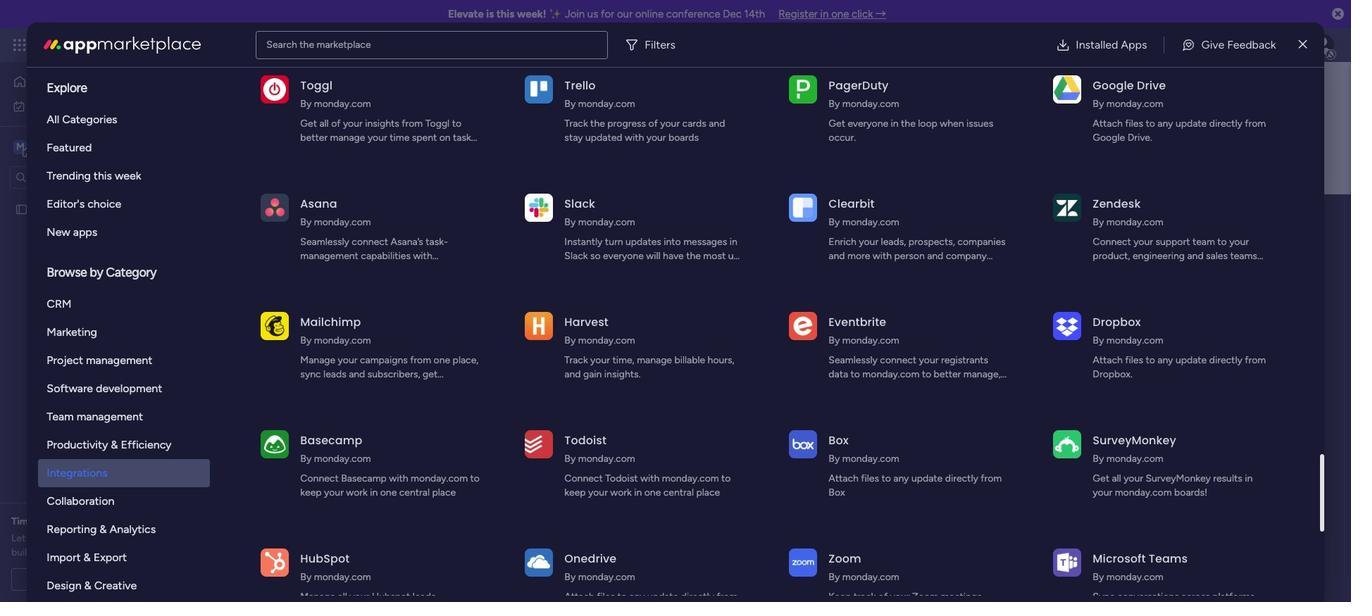 Task type: locate. For each thing, give the bounding box(es) containing it.
more.
[[401, 146, 426, 158]]

update for dropbox
[[1176, 354, 1207, 366]]

keep down basecamp by monday.com
[[300, 487, 322, 499]]

projects,
[[341, 146, 380, 158]]

box down monitor
[[829, 433, 849, 449]]

gain
[[584, 369, 602, 381]]

seamlessly inside seamlessly connect asana's task- management capabilities with monday.com.
[[300, 236, 349, 248]]

0 vertical spatial manage
[[330, 132, 365, 144]]

app logo image left todoist by monday.com
[[525, 430, 553, 459]]

main workspace down all categories
[[32, 140, 116, 153]]

manage,
[[964, 369, 1001, 381]]

this up the place,
[[470, 318, 486, 330]]

toggl
[[300, 78, 333, 94], [425, 118, 450, 130]]

workspace image
[[13, 139, 27, 155]]

a
[[90, 574, 95, 586]]

design
[[47, 579, 81, 593]]

and down product,
[[1093, 264, 1110, 276]]

1 data from the top
[[829, 264, 849, 276]]

my
[[31, 100, 45, 112]]

2 track from the top
[[565, 354, 588, 366]]

0 horizontal spatial place
[[432, 487, 456, 499]]

of
[[331, 118, 341, 130], [649, 118, 658, 130], [84, 547, 94, 559]]

0 horizontal spatial better
[[300, 132, 328, 144]]

attach for google
[[1093, 118, 1123, 130]]

slack up instantly
[[565, 196, 596, 212]]

any for google drive
[[1158, 118, 1174, 130]]

our right let
[[28, 533, 43, 545]]

efficiency
[[121, 438, 172, 452]]

recently
[[421, 318, 457, 330]]

0 horizontal spatial this
[[94, 169, 112, 183]]

connect up capabilities on the top left
[[352, 236, 388, 248]]

dapulse x slim image
[[1299, 36, 1308, 53]]

with inside connect basecamp with monday.com to keep your work in one central place
[[389, 473, 409, 485]]

everyone up occur.
[[848, 118, 889, 130]]

app logo image left the asana on the left top
[[261, 194, 289, 222]]

better inside get all of your insights from toggl to better manage your time spent on tasks, invoices, projects, and more.
[[300, 132, 328, 144]]

and down the will
[[653, 264, 669, 276]]

by inside todoist by monday.com
[[565, 453, 576, 465]]

updates
[[626, 236, 662, 248]]

0 vertical spatial seamlessly
[[300, 236, 349, 248]]

2 vertical spatial attach
[[829, 473, 859, 485]]

1 vertical spatial toggl
[[425, 118, 450, 130]]

in right 'results'
[[1246, 473, 1253, 485]]

& for export
[[83, 551, 91, 565]]

0 horizontal spatial test
[[33, 203, 52, 215]]

monday.com inside microsoft teams by monday.com
[[1107, 572, 1164, 584]]

0 vertical spatial update
[[1176, 118, 1207, 130]]

apps
[[1121, 38, 1148, 51]]

on left sent
[[401, 383, 412, 395]]

app logo image left slack by monday.com
[[525, 194, 553, 222]]

0 horizontal spatial get
[[300, 118, 317, 130]]

0 vertical spatial all
[[320, 118, 329, 130]]

and inside seamlessly connect your registrants data to monday.com to better manage, monitor and analyse all your events
[[866, 383, 882, 395]]

work down todoist by monday.com
[[611, 487, 632, 499]]

get up occur.
[[829, 118, 846, 130]]

1 vertical spatial main workspace
[[352, 200, 533, 231]]

2 vertical spatial directly
[[946, 473, 979, 485]]

teams
[[1149, 551, 1188, 567]]

0 horizontal spatial for
[[36, 516, 49, 528]]

teams
[[1231, 250, 1258, 262]]

monday.com for harvest
[[578, 335, 635, 347]]

monday.com inside todoist by monday.com
[[578, 453, 635, 465]]

meeting
[[97, 574, 134, 586]]

most
[[704, 250, 726, 262]]

app logo image for eventbrite
[[790, 312, 818, 340]]

directly for dropbox
[[1210, 354, 1243, 366]]

all inside get all your surveymonkey results in your monday.com boards!
[[1112, 473, 1122, 485]]

app logo image
[[790, 75, 818, 104], [1054, 75, 1082, 104], [261, 75, 289, 103], [525, 75, 553, 103], [525, 194, 553, 222], [261, 194, 289, 222], [790, 194, 818, 222], [1054, 194, 1082, 222], [790, 312, 818, 340], [261, 312, 289, 340], [525, 312, 553, 340], [1054, 312, 1082, 340], [261, 430, 289, 459], [525, 430, 553, 459], [790, 430, 818, 459], [1054, 430, 1082, 459], [261, 549, 289, 577], [525, 549, 553, 577], [790, 549, 818, 577], [1054, 549, 1082, 577]]

monday.com inside hubspot by monday.com
[[314, 572, 371, 584]]

review up what
[[97, 516, 127, 528]]

and left 'gain'
[[565, 369, 581, 381]]

hubspot by monday.com
[[300, 551, 371, 584]]

0 horizontal spatial keep
[[300, 487, 322, 499]]

2 vertical spatial update
[[912, 473, 943, 485]]

directly for box
[[946, 473, 979, 485]]

get
[[423, 369, 438, 381]]

any down dropbox by monday.com
[[1158, 354, 1174, 366]]

stay
[[565, 132, 583, 144], [718, 264, 736, 276]]

and inside instantly turn updates into messages in slack so everyone will have the most up to date information and be able to stay synchronized between both platforms!
[[653, 264, 669, 276]]

1 vertical spatial test
[[290, 351, 308, 363]]

monday.com inside box by monday.com
[[843, 453, 900, 465]]

by for onedrive
[[565, 572, 576, 584]]

app logo image left surveymonkey by monday.com
[[1054, 430, 1082, 459]]

monday.com for surveymonkey
[[1107, 453, 1164, 465]]

monday.com inside the clearbit by monday.com
[[843, 216, 900, 228]]

the up the updated
[[591, 118, 605, 130]]

for left an
[[36, 516, 49, 528]]

better for eventbrite
[[934, 369, 962, 381]]

0 horizontal spatial main workspace
[[32, 140, 116, 153]]

get inside get all your surveymonkey results in your monday.com boards!
[[1093, 473, 1110, 485]]

1 horizontal spatial stay
[[718, 264, 736, 276]]

track for harvest
[[565, 354, 588, 366]]

for
[[601, 8, 615, 20], [36, 516, 49, 528]]

connect
[[1093, 236, 1132, 248], [300, 473, 339, 485], [565, 473, 603, 485]]

2 vertical spatial any
[[894, 473, 910, 485]]

1 google from the top
[[1093, 78, 1134, 94]]

toggl inside toggl by monday.com
[[300, 78, 333, 94]]

google left drive.
[[1093, 132, 1126, 144]]

1 vertical spatial connect
[[880, 354, 917, 366]]

1 horizontal spatial central
[[664, 487, 694, 499]]

all inside get all of your insights from toggl to better manage your time spent on tasks, invoices, projects, and more.
[[320, 118, 329, 130]]

by for basecamp
[[300, 453, 312, 465]]

by inside dropbox by monday.com
[[1093, 335, 1105, 347]]

stay down up
[[718, 264, 736, 276]]

better for toggl
[[300, 132, 328, 144]]

0 horizontal spatial of
[[84, 547, 94, 559]]

0 vertical spatial google
[[1093, 78, 1134, 94]]

central inside connect basecamp with monday.com to keep your work in one central place
[[399, 487, 430, 499]]

manage
[[300, 354, 336, 366]]

0 horizontal spatial manage
[[330, 132, 365, 144]]

brad klo image
[[1312, 34, 1335, 56]]

get inside get everyone in the loop when issues occur.
[[829, 118, 846, 130]]

all up invoices,
[[320, 118, 329, 130]]

update inside attach files to any update directly from dropbox.
[[1176, 354, 1207, 366]]

of inside time for an expert review let our experts review what you've built so far. free of charge
[[84, 547, 94, 559]]

app logo image left harvest
[[525, 312, 553, 340]]

by inside asana by monday.com
[[300, 216, 312, 228]]

2 slack from the top
[[565, 250, 588, 262]]

0 vertical spatial directly
[[1210, 118, 1243, 130]]

1 vertical spatial google
[[1093, 132, 1126, 144]]

place inside connect basecamp with monday.com to keep your work in one central place
[[432, 487, 456, 499]]

by inside eventbrite by monday.com
[[829, 335, 840, 347]]

asana's
[[391, 236, 423, 248]]

seamlessly up 'monday.com.'
[[300, 236, 349, 248]]

apps image
[[1197, 38, 1211, 52]]

1 vertical spatial todoist
[[605, 473, 638, 485]]

2 horizontal spatial of
[[649, 118, 658, 130]]

data down more
[[829, 264, 849, 276]]

monday.com inside zendesk by monday.com
[[1107, 216, 1164, 228]]

basecamp down campaigns. in the bottom left of the page
[[300, 433, 363, 449]]

1 horizontal spatial get
[[829, 118, 846, 130]]

0 vertical spatial todoist
[[565, 433, 607, 449]]

harvest by monday.com
[[565, 314, 635, 347]]

1 horizontal spatial connect
[[880, 354, 917, 366]]

get inside get all of your insights from toggl to better manage your time spent on tasks, invoices, projects, and more.
[[300, 118, 317, 130]]

app logo image left 'clearbit'
[[790, 194, 818, 222]]

from for dropbox
[[1246, 354, 1267, 366]]

1 horizontal spatial toggl
[[425, 118, 450, 130]]

0 horizontal spatial main
[[32, 140, 57, 153]]

app logo image left dropbox
[[1054, 312, 1082, 340]]

1 vertical spatial surveymonkey
[[1146, 473, 1211, 485]]

todoist by monday.com
[[565, 433, 635, 465]]

0 horizontal spatial everyone
[[603, 250, 644, 262]]

by inside box by monday.com
[[829, 453, 840, 465]]

invite members image
[[1166, 38, 1180, 52]]

1 vertical spatial better
[[934, 369, 962, 381]]

1 vertical spatial our
[[28, 533, 43, 545]]

update inside attach files to any update directly from box
[[912, 473, 943, 485]]

insights.
[[605, 369, 641, 381]]

leads,
[[881, 236, 907, 248]]

1 vertical spatial main
[[352, 200, 406, 231]]

any inside attach files to any update directly from dropbox.
[[1158, 354, 1174, 366]]

add workspace description
[[350, 234, 471, 246]]

monday.com inside surveymonkey by monday.com
[[1107, 453, 1164, 465]]

0 vertical spatial any
[[1158, 118, 1174, 130]]

app logo image for todoist
[[525, 430, 553, 459]]

connect down todoist by monday.com
[[565, 473, 603, 485]]

task-
[[426, 236, 448, 248]]

app logo image for hubspot
[[261, 549, 289, 577]]

1 keep from the left
[[300, 487, 322, 499]]

in up up
[[730, 236, 738, 248]]

installed apps button
[[1045, 31, 1159, 59]]

our inside time for an expert review let our experts review what you've built so far. free of charge
[[28, 533, 43, 545]]

monday.com.
[[300, 264, 360, 276]]

google left drive
[[1093, 78, 1134, 94]]

1 vertical spatial so
[[33, 547, 43, 559]]

2 central from the left
[[664, 487, 694, 499]]

of down toggl by monday.com
[[331, 118, 341, 130]]

2 vertical spatial files
[[861, 473, 880, 485]]

app logo image for google drive
[[1054, 75, 1082, 104]]

update for google drive
[[1176, 118, 1207, 130]]

the left the loop
[[901, 118, 916, 130]]

& for efficiency
[[111, 438, 118, 452]]

any down drive
[[1158, 118, 1174, 130]]

by inside slack by monday.com
[[565, 216, 576, 228]]

2 horizontal spatial connect
[[1093, 236, 1132, 248]]

2 horizontal spatial get
[[1093, 473, 1110, 485]]

files down box by monday.com
[[861, 473, 880, 485]]

basecamp down basecamp by monday.com
[[341, 473, 387, 485]]

you've
[[136, 533, 165, 545]]

app logo image left mailchimp
[[261, 312, 289, 340]]

slack down instantly
[[565, 250, 588, 262]]

0 vertical spatial stay
[[565, 132, 583, 144]]

attach files to any update directly from box
[[829, 473, 1002, 499]]

by for toggl
[[300, 98, 312, 110]]

hubspot
[[300, 551, 350, 567]]

better up invoices,
[[300, 132, 328, 144]]

files for google
[[1126, 118, 1144, 130]]

0 horizontal spatial all
[[320, 118, 329, 130]]

monday.com for toggl
[[314, 98, 371, 110]]

this right is
[[497, 8, 515, 20]]

1 horizontal spatial place
[[697, 487, 720, 499]]

into
[[664, 236, 681, 248]]

attach down box by monday.com
[[829, 473, 859, 485]]

monday.com for pagerduty
[[843, 98, 900, 110]]

project
[[47, 354, 83, 367]]

todoist down todoist by monday.com
[[605, 473, 638, 485]]

app logo image left box by monday.com
[[790, 430, 818, 459]]

1 horizontal spatial connect
[[565, 473, 603, 485]]

0 vertical spatial slack
[[565, 196, 596, 212]]

connect up product,
[[1093, 236, 1132, 248]]

todoist down 'gain'
[[565, 433, 607, 449]]

0 horizontal spatial toggl
[[300, 78, 333, 94]]

app logo image for onedrive
[[525, 549, 553, 577]]

from inside attach files to any update directly from dropbox.
[[1246, 354, 1267, 366]]

0 horizontal spatial connect
[[300, 473, 339, 485]]

apps
[[73, 226, 97, 239]]

by inside pagerduty by monday.com
[[829, 98, 840, 110]]

so inside time for an expert review let our experts review what you've built so far. free of charge
[[33, 547, 43, 559]]

seamlessly inside seamlessly connect your registrants data to monday.com to better manage, monitor and analyse all your events
[[829, 354, 878, 366]]

date
[[577, 264, 597, 276]]

1 vertical spatial seamlessly
[[829, 354, 878, 366]]

0 vertical spatial for
[[601, 8, 615, 20]]

our left online
[[617, 8, 633, 20]]

will
[[646, 250, 661, 262]]

0 horizontal spatial connect
[[352, 236, 388, 248]]

from for box
[[981, 473, 1002, 485]]

in left the loop
[[891, 118, 899, 130]]

monday.com inside zoom by monday.com
[[843, 572, 900, 584]]

all
[[320, 118, 329, 130], [920, 383, 930, 395], [1112, 473, 1122, 485]]

0 vertical spatial main workspace
[[32, 140, 116, 153]]

connect inside connect basecamp with monday.com to keep your work in one central place
[[300, 473, 339, 485]]

test right public board image
[[33, 203, 52, 215]]

the up 'able'
[[687, 250, 701, 262]]

0 vertical spatial toggl
[[300, 78, 333, 94]]

categories
[[62, 113, 117, 126]]

1 track from the top
[[565, 118, 588, 130]]

sync
[[300, 369, 321, 381]]

1 horizontal spatial for
[[601, 8, 615, 20]]

everyone inside instantly turn updates into messages in slack so everyone will have the most up to date information and be able to stay synchronized between both platforms!
[[603, 250, 644, 262]]

app logo image for slack
[[525, 194, 553, 222]]

and down time
[[382, 146, 399, 158]]

update for box
[[912, 473, 943, 485]]

0 vertical spatial connect
[[352, 236, 388, 248]]

your inside track your time, manage billable hours, and gain insights.
[[591, 354, 610, 366]]

1 vertical spatial stay
[[718, 264, 736, 276]]

2 keep from the left
[[565, 487, 586, 499]]

of inside track the progress of your cards and stay updated with your boards
[[649, 118, 658, 130]]

from inside attach files to any update directly from box
[[981, 473, 1002, 485]]

place for basecamp
[[432, 487, 456, 499]]

0 vertical spatial on
[[440, 132, 451, 144]]

data up monitor
[[829, 369, 849, 381]]

1 vertical spatial directly
[[1210, 354, 1243, 366]]

by for hubspot
[[300, 572, 312, 584]]

instantly
[[565, 236, 603, 248]]

to inside connect basecamp with monday.com to keep your work in one central place
[[470, 473, 480, 485]]

1 horizontal spatial this
[[470, 318, 486, 330]]

box down box by monday.com
[[829, 487, 845, 499]]

select product image
[[13, 38, 27, 52]]

track for trello
[[565, 118, 588, 130]]

monday.com inside "trello by monday.com"
[[578, 98, 635, 110]]

connect your support team to your product, engineering and sales teams and streamline customers requests to your team!
[[1093, 236, 1259, 290]]

of right progress
[[649, 118, 658, 130]]

app logo image left onedrive
[[525, 549, 553, 577]]

0 vertical spatial so
[[591, 250, 601, 262]]

1 vertical spatial slack
[[565, 250, 588, 262]]

monday.com inside connect basecamp with monday.com to keep your work in one central place
[[411, 473, 468, 485]]

better down registrants
[[934, 369, 962, 381]]

by for pagerduty
[[829, 98, 840, 110]]

so up date
[[591, 250, 601, 262]]

Main workspace field
[[348, 200, 1295, 231]]

by for mailchimp
[[300, 335, 312, 347]]

0 horizontal spatial central
[[399, 487, 430, 499]]

what
[[112, 533, 134, 545]]

1 vertical spatial for
[[36, 516, 49, 528]]

any for dropbox
[[1158, 354, 1174, 366]]

all down surveymonkey by monday.com
[[1112, 473, 1122, 485]]

2 google from the top
[[1093, 132, 1126, 144]]

to inside get all of your insights from toggl to better manage your time spent on tasks, invoices, projects, and more.
[[452, 118, 462, 130]]

1 vertical spatial files
[[1126, 354, 1144, 366]]

of right free
[[84, 547, 94, 559]]

get down surveymonkey by monday.com
[[1093, 473, 1110, 485]]

attach inside attach files to any update directly from box
[[829, 473, 859, 485]]

1 horizontal spatial everyone
[[848, 118, 889, 130]]

toggl down search the marketplace
[[300, 78, 333, 94]]

get all of your insights from toggl to better manage your time spent on tasks, invoices, projects, and more.
[[300, 118, 478, 158]]

by inside basecamp by monday.com
[[300, 453, 312, 465]]

surveymonkey up get all your surveymonkey results in your monday.com boards!
[[1093, 433, 1177, 449]]

monday.com inside dropbox by monday.com
[[1107, 335, 1164, 347]]

1 vertical spatial manage
[[637, 354, 672, 366]]

app logo image for toggl
[[261, 75, 289, 103]]

connect inside seamlessly connect your registrants data to monday.com to better manage, monitor and analyse all your events
[[880, 354, 917, 366]]

option
[[0, 197, 180, 199]]

apps marketplace image
[[44, 36, 201, 53]]

add
[[350, 234, 368, 246]]

week!
[[517, 8, 547, 20]]

2 vertical spatial all
[[1112, 473, 1122, 485]]

for right the us at the left of the page
[[601, 8, 615, 20]]

progress
[[608, 118, 646, 130]]

directly inside attach files to any update directly from box
[[946, 473, 979, 485]]

monday.com for zoom
[[843, 572, 900, 584]]

2 place from the left
[[697, 487, 720, 499]]

app logo image for zendesk
[[1054, 194, 1082, 222]]

1 vertical spatial any
[[1158, 354, 1174, 366]]

add to favorites image
[[910, 349, 925, 363]]

from inside 'attach files to any update directly from google drive.'
[[1246, 118, 1267, 130]]

1 horizontal spatial so
[[591, 250, 601, 262]]

toggl up spent
[[425, 118, 450, 130]]

1 vertical spatial on
[[401, 383, 412, 395]]

monday.com inside slack by monday.com
[[578, 216, 635, 228]]

app logo image for pagerduty
[[790, 75, 818, 104]]

trello by monday.com
[[565, 78, 635, 110]]

test link
[[245, 337, 943, 377]]

2 data from the top
[[829, 369, 849, 381]]

google drive by monday.com
[[1093, 78, 1167, 110]]

1 place from the left
[[432, 487, 456, 499]]

one inside connect todoist with monday.com to keep your work in one central place
[[645, 487, 661, 499]]

track up 'gain'
[[565, 354, 588, 366]]

zendesk by monday.com
[[1093, 196, 1164, 228]]

1 central from the left
[[399, 487, 430, 499]]

by for slack
[[565, 216, 576, 228]]

files inside 'attach files to any update directly from google drive.'
[[1126, 118, 1144, 130]]

boards
[[266, 318, 296, 330]]

work down basecamp by monday.com
[[346, 487, 368, 499]]

prospects,
[[909, 236, 956, 248]]

and left the analyse
[[866, 383, 882, 395]]

1 horizontal spatial of
[[331, 118, 341, 130]]

attach for dropbox
[[1093, 354, 1123, 366]]

clearbit by monday.com
[[829, 196, 900, 228]]

files inside attach files to any update directly from box
[[861, 473, 880, 485]]

0 vertical spatial files
[[1126, 118, 1144, 130]]

better inside seamlessly connect your registrants data to monday.com to better manage, monitor and analyse all your events
[[934, 369, 962, 381]]

1 horizontal spatial our
[[617, 8, 633, 20]]

0 vertical spatial track
[[565, 118, 588, 130]]

track
[[565, 118, 588, 130], [565, 354, 588, 366]]

central inside connect todoist with monday.com to keep your work in one central place
[[664, 487, 694, 499]]

&
[[111, 438, 118, 452], [100, 523, 107, 536], [83, 551, 91, 565], [84, 579, 92, 593]]

monday.com inside pagerduty by monday.com
[[843, 98, 900, 110]]

monday.com for dropbox
[[1107, 335, 1164, 347]]

1 box from the top
[[829, 433, 849, 449]]

expert
[[65, 516, 95, 528]]

directly for google drive
[[1210, 118, 1243, 130]]

by inside mailchimp by monday.com
[[300, 335, 312, 347]]

work right monday
[[114, 37, 139, 53]]

0 horizontal spatial stay
[[565, 132, 583, 144]]

attach down google drive by monday.com
[[1093, 118, 1123, 130]]

stay left the updated
[[565, 132, 583, 144]]

1 horizontal spatial all
[[920, 383, 930, 395]]

team!
[[1115, 278, 1141, 290]]

our
[[617, 8, 633, 20], [28, 533, 43, 545]]

1 vertical spatial update
[[1176, 354, 1207, 366]]

1 vertical spatial data
[[829, 369, 849, 381]]

0 horizontal spatial seamlessly
[[300, 236, 349, 248]]

monday.com for clearbit
[[843, 216, 900, 228]]

new apps
[[47, 226, 97, 239]]

track up the updated
[[565, 118, 588, 130]]

app logo image left microsoft
[[1054, 549, 1082, 577]]

time,
[[613, 354, 635, 366]]

one inside manage your campaigns from one place, sync leads and subscribers, get notifications and stats on sent campaigns.
[[434, 354, 450, 366]]

seamlessly up monitor
[[829, 354, 878, 366]]

to
[[452, 118, 462, 130], [1146, 118, 1156, 130], [1218, 236, 1227, 248], [565, 264, 574, 276], [706, 264, 715, 276], [1250, 264, 1259, 276], [1146, 354, 1156, 366], [851, 369, 860, 381], [922, 369, 932, 381], [470, 473, 480, 485], [722, 473, 731, 485], [882, 473, 891, 485]]

featured
[[47, 141, 92, 154]]

app logo image for zoom
[[790, 549, 818, 577]]

app logo image for microsoft teams
[[1054, 549, 1082, 577]]

main right workspace image
[[32, 140, 57, 153]]

track inside track your time, manage billable hours, and gain insights.
[[565, 354, 588, 366]]

on inside get all of your insights from toggl to better manage your time spent on tasks, invoices, projects, and more.
[[440, 132, 451, 144]]

0 horizontal spatial on
[[401, 383, 412, 395]]

onedrive
[[565, 551, 617, 567]]

0 vertical spatial main
[[32, 140, 57, 153]]

google
[[1093, 78, 1134, 94], [1093, 132, 1126, 144]]

browse by category
[[47, 265, 157, 280]]

instantly turn updates into messages in slack so everyone will have the most up to date information and be able to stay synchronized between both platforms!
[[565, 236, 740, 290]]

app logo image left eventbrite
[[790, 312, 818, 340]]

by inside the harvest by monday.com
[[565, 335, 576, 347]]

you
[[371, 318, 387, 330]]

1 horizontal spatial on
[[440, 132, 451, 144]]

work up all on the top of page
[[47, 100, 68, 112]]

app logo image left 'zoom'
[[790, 549, 818, 577]]

by for todoist
[[565, 453, 576, 465]]

1 vertical spatial everyone
[[603, 250, 644, 262]]

team management
[[47, 410, 143, 424]]

attach
[[1093, 118, 1123, 130], [1093, 354, 1123, 366], [829, 473, 859, 485]]

your inside enrich your leads, prospects, companies and more with person and company data
[[859, 236, 879, 248]]

connect down basecamp by monday.com
[[300, 473, 339, 485]]

connect for basecamp
[[300, 473, 339, 485]]

1 vertical spatial basecamp
[[341, 473, 387, 485]]

connect inside connect todoist with monday.com to keep your work in one central place
[[565, 473, 603, 485]]

2 horizontal spatial this
[[497, 8, 515, 20]]

0 vertical spatial attach
[[1093, 118, 1123, 130]]

all inside seamlessly connect your registrants data to monday.com to better manage, monitor and analyse all your events
[[920, 383, 930, 395]]

main up add
[[352, 200, 406, 231]]

marketing
[[47, 326, 97, 339]]

directly inside 'attach files to any update directly from google drive.'
[[1210, 118, 1243, 130]]

1 horizontal spatial main workspace
[[352, 200, 533, 231]]

connect up the analyse
[[880, 354, 917, 366]]

everyone up the information
[[603, 250, 644, 262]]

my work button
[[8, 95, 152, 117]]

app logo image left trello
[[525, 75, 553, 103]]

any inside attach files to any update directly from box
[[894, 473, 910, 485]]

manage up projects,
[[330, 132, 365, 144]]

app logo image left 'hubspot'
[[261, 549, 289, 577]]

box
[[829, 433, 849, 449], [829, 487, 845, 499]]

editor's
[[47, 197, 85, 211]]

registrants
[[941, 354, 989, 366]]

any inside 'attach files to any update directly from google drive.'
[[1158, 118, 1174, 130]]

0 vertical spatial basecamp
[[300, 433, 363, 449]]

management
[[142, 37, 219, 53], [300, 250, 359, 262], [86, 354, 152, 367], [77, 410, 143, 424]]

give feedback link
[[1171, 31, 1288, 59]]

1 vertical spatial all
[[920, 383, 930, 395]]

attach for box
[[829, 473, 859, 485]]

0 vertical spatial data
[[829, 264, 849, 276]]

monday.com inside toggl by monday.com
[[314, 98, 371, 110]]

box by monday.com
[[829, 433, 900, 465]]

in inside get everyone in the loop when issues occur.
[[891, 118, 899, 130]]

place inside connect todoist with monday.com to keep your work in one central place
[[697, 487, 720, 499]]

0 horizontal spatial so
[[33, 547, 43, 559]]

1 slack from the top
[[565, 196, 596, 212]]

updated
[[586, 132, 623, 144]]

app logo image left basecamp by monday.com
[[261, 430, 289, 459]]

dropbox by monday.com
[[1093, 314, 1164, 347]]

0 vertical spatial everyone
[[848, 118, 889, 130]]

monday.com for onedrive
[[578, 572, 635, 584]]

and right cards
[[709, 118, 725, 130]]

the inside get everyone in the loop when issues occur.
[[901, 118, 916, 130]]

by for surveymonkey
[[1093, 453, 1105, 465]]

✨
[[549, 8, 563, 20]]

charge
[[96, 547, 126, 559]]

update inside 'attach files to any update directly from google drive.'
[[1176, 118, 1207, 130]]

files inside attach files to any update directly from dropbox.
[[1126, 354, 1144, 366]]

in down todoist by monday.com
[[634, 487, 642, 499]]

test inside list box
[[33, 203, 52, 215]]

toggl inside get all of your insights from toggl to better manage your time spent on tasks, invoices, projects, and more.
[[425, 118, 450, 130]]

2 box from the top
[[829, 487, 845, 499]]

when
[[940, 118, 965, 130]]

all right the analyse
[[920, 383, 930, 395]]

attach up the dropbox.
[[1093, 354, 1123, 366]]



Task type: vqa. For each thing, say whether or not it's contained in the screenshot.
second circle o icon from the bottom
no



Task type: describe. For each thing, give the bounding box(es) containing it.
attach files to any update directly from dropbox.
[[1093, 354, 1267, 381]]

monday.com for todoist
[[578, 453, 635, 465]]

one inside connect basecamp with monday.com to keep your work in one central place
[[380, 487, 397, 499]]

all for toggl
[[320, 118, 329, 130]]

stay inside track the progress of your cards and stay updated with your boards
[[565, 132, 583, 144]]

your inside connect basecamp with monday.com to keep your work in one central place
[[324, 487, 344, 499]]

app logo image for asana
[[261, 194, 289, 222]]

monday.com for zendesk
[[1107, 216, 1164, 228]]

by for box
[[829, 453, 840, 465]]

in right 'register'
[[821, 8, 829, 20]]

app logo image for dropbox
[[1054, 312, 1082, 340]]

from inside manage your campaigns from one place, sync leads and subscribers, get notifications and stats on sent campaigns.
[[410, 354, 431, 366]]

in inside connect todoist with monday.com to keep your work in one central place
[[634, 487, 642, 499]]

get for toggl
[[300, 118, 317, 130]]

productivity & efficiency
[[47, 438, 172, 452]]

the inside track the progress of your cards and stay updated with your boards
[[591, 118, 605, 130]]

seamlessly for asana
[[300, 236, 349, 248]]

schedule
[[46, 574, 87, 586]]

& for analytics
[[100, 523, 107, 536]]

surveymonkey by monday.com
[[1093, 433, 1177, 465]]

trending
[[47, 169, 91, 183]]

track your time, manage billable hours, and gain insights.
[[565, 354, 735, 381]]

connect for zendesk
[[1093, 236, 1132, 248]]

the inside instantly turn updates into messages in slack so everyone will have the most up to date information and be able to stay synchronized between both platforms!
[[687, 250, 701, 262]]

import
[[47, 551, 81, 565]]

seamlessly for eventbrite
[[829, 354, 878, 366]]

manage inside get all of your insights from toggl to better manage your time spent on tasks, invoices, projects, and more.
[[330, 132, 365, 144]]

google inside 'attach files to any update directly from google drive.'
[[1093, 132, 1126, 144]]

monday.com for asana
[[314, 216, 371, 228]]

box inside box by monday.com
[[829, 433, 849, 449]]

work inside connect todoist with monday.com to keep your work in one central place
[[611, 487, 632, 499]]

box inside attach files to any update directly from box
[[829, 487, 845, 499]]

zendesk
[[1093, 196, 1141, 212]]

give feedback
[[1202, 38, 1277, 51]]

monitor
[[829, 383, 864, 395]]

slack inside instantly turn updates into messages in slack so everyone will have the most up to date information and be able to stay synchronized between both platforms!
[[565, 250, 588, 262]]

and right leads
[[349, 369, 365, 381]]

app logo image for surveymonkey
[[1054, 430, 1082, 459]]

to inside attach files to any update directly from box
[[882, 473, 891, 485]]

slack inside slack by monday.com
[[565, 196, 596, 212]]

files for dropbox
[[1126, 354, 1144, 366]]

app logo image for mailchimp
[[261, 312, 289, 340]]

monday.com for trello
[[578, 98, 635, 110]]

and down team
[[1188, 250, 1204, 262]]

crm
[[47, 297, 71, 311]]

basecamp inside basecamp by monday.com
[[300, 433, 363, 449]]

all categories
[[47, 113, 117, 126]]

trello
[[565, 78, 596, 94]]

manage inside track your time, manage billable hours, and gain insights.
[[637, 354, 672, 366]]

billable
[[675, 354, 706, 366]]

and down prospects,
[[928, 250, 944, 262]]

central for todoist
[[664, 487, 694, 499]]

team
[[1193, 236, 1216, 248]]

monday.com inside get all your surveymonkey results in your monday.com boards!
[[1115, 487, 1172, 499]]

conference
[[667, 8, 721, 20]]

0 vertical spatial surveymonkey
[[1093, 433, 1177, 449]]

get for pagerduty
[[829, 118, 846, 130]]

campaigns.
[[300, 397, 350, 409]]

on inside manage your campaigns from one place, sync leads and subscribers, get notifications and stats on sent campaigns.
[[401, 383, 412, 395]]

main workspace inside workspace selection element
[[32, 140, 116, 153]]

able
[[685, 264, 703, 276]]

be
[[671, 264, 682, 276]]

and left "stats"
[[358, 383, 375, 395]]

workspace selection element
[[13, 138, 118, 157]]

filters button
[[620, 31, 687, 59]]

pagerduty
[[829, 78, 889, 94]]

app logo image for clearbit
[[790, 194, 818, 222]]

with inside track the progress of your cards and stay updated with your boards
[[625, 132, 644, 144]]

data inside enrich your leads, prospects, companies and more with person and company data
[[829, 264, 849, 276]]

plans
[[266, 39, 289, 51]]

productivity
[[47, 438, 108, 452]]

by for zoom
[[829, 572, 840, 584]]

search the marketplace
[[267, 38, 371, 50]]

between
[[626, 278, 665, 290]]

connect basecamp with monday.com to keep your work in one central place
[[300, 473, 480, 499]]

your inside manage your campaigns from one place, sync leads and subscribers, get notifications and stats on sent campaigns.
[[338, 354, 358, 366]]

app logo image for harvest
[[525, 312, 553, 340]]

to inside connect todoist with monday.com to keep your work in one central place
[[722, 473, 731, 485]]

category
[[106, 265, 157, 280]]

loop
[[918, 118, 938, 130]]

leads
[[324, 369, 347, 381]]

track the progress of your cards and stay updated with your boards
[[565, 118, 725, 144]]

place for todoist
[[697, 487, 720, 499]]

and inside track your time, manage billable hours, and gain insights.
[[565, 369, 581, 381]]

todoist inside todoist by monday.com
[[565, 433, 607, 449]]

connect for eventbrite
[[880, 354, 917, 366]]

register
[[779, 8, 818, 20]]

monday work management
[[63, 37, 219, 53]]

and down the enrich
[[829, 250, 845, 262]]

monday.com for eventbrite
[[843, 335, 900, 347]]

1 vertical spatial this
[[94, 169, 112, 183]]

with inside connect todoist with monday.com to keep your work in one central place
[[641, 473, 660, 485]]

zoom by monday.com
[[829, 551, 900, 584]]

2 vertical spatial this
[[470, 318, 486, 330]]

by for zendesk
[[1093, 216, 1105, 228]]

engineering
[[1133, 250, 1185, 262]]

0 vertical spatial review
[[97, 516, 127, 528]]

boards!
[[1175, 487, 1208, 499]]

files for box
[[861, 473, 880, 485]]

todoist inside connect todoist with monday.com to keep your work in one central place
[[605, 473, 638, 485]]

software
[[47, 382, 93, 395]]

creative
[[94, 579, 137, 593]]

search everything image
[[1232, 38, 1246, 52]]

by for eventbrite
[[829, 335, 840, 347]]

keep for basecamp
[[300, 487, 322, 499]]

elevate is this week! ✨ join us for our online conference dec 14th
[[448, 8, 766, 20]]

in inside instantly turn updates into messages in slack so everyone will have the most up to date information and be able to stay synchronized between both platforms!
[[730, 236, 738, 248]]

monday.com for hubspot
[[314, 572, 371, 584]]

main inside workspace selection element
[[32, 140, 57, 153]]

so inside instantly turn updates into messages in slack so everyone will have the most up to date information and be able to stay synchronized between both platforms!
[[591, 250, 601, 262]]

monday.com for mailchimp
[[314, 335, 371, 347]]

get for surveymonkey
[[1093, 473, 1110, 485]]

installed
[[1076, 38, 1119, 51]]

1 vertical spatial review
[[80, 533, 109, 545]]

by for clearbit
[[829, 216, 840, 228]]

by inside google drive by monday.com
[[1093, 98, 1105, 110]]

for inside time for an expert review let our experts review what you've built so far. free of charge
[[36, 516, 49, 528]]

customers
[[1160, 264, 1207, 276]]

with inside seamlessly connect asana's task- management capabilities with monday.com.
[[413, 250, 433, 262]]

and inside get all of your insights from toggl to better manage your time spent on tasks, invoices, projects, and more.
[[382, 146, 399, 158]]

dec
[[723, 8, 742, 20]]

product,
[[1093, 250, 1131, 262]]

microsoft teams by monday.com
[[1093, 551, 1188, 584]]

any for box
[[894, 473, 910, 485]]

work inside button
[[47, 100, 68, 112]]

Search in workspace field
[[30, 169, 118, 185]]

help image
[[1263, 38, 1277, 52]]

search
[[267, 38, 297, 50]]

monday.com inside google drive by monday.com
[[1107, 98, 1164, 110]]

in inside get all your surveymonkey results in your monday.com boards!
[[1246, 473, 1253, 485]]

by
[[90, 265, 103, 280]]

notifications image
[[1104, 38, 1118, 52]]

schedule a meeting button
[[11, 569, 168, 591]]

dashboards
[[317, 318, 369, 330]]

with inside enrich your leads, prospects, companies and more with person and company data
[[873, 250, 892, 262]]

everyone inside get everyone in the loop when issues occur.
[[848, 118, 889, 130]]

visited
[[390, 318, 419, 330]]

surveymonkey inside get all your surveymonkey results in your monday.com boards!
[[1146, 473, 1211, 485]]

synchronized
[[565, 278, 624, 290]]

monday.com inside connect todoist with monday.com to keep your work in one central place
[[662, 473, 719, 485]]

google inside google drive by monday.com
[[1093, 78, 1134, 94]]

in inside connect basecamp with monday.com to keep your work in one central place
[[370, 487, 378, 499]]

built
[[11, 547, 31, 559]]

test list box
[[0, 195, 180, 412]]

to inside attach files to any update directly from dropbox.
[[1146, 354, 1156, 366]]

app logo image for box
[[790, 430, 818, 459]]

monday.com inside seamlessly connect your registrants data to monday.com to better manage, monitor and analyse all your events
[[863, 369, 920, 381]]

data inside seamlessly connect your registrants data to monday.com to better manage, monitor and analyse all your events
[[829, 369, 849, 381]]

→
[[876, 8, 887, 20]]

your inside connect todoist with monday.com to keep your work in one central place
[[588, 487, 608, 499]]

requests
[[1209, 264, 1248, 276]]

capabilities
[[361, 250, 411, 262]]

mailchimp
[[300, 314, 361, 331]]

of inside get all of your insights from toggl to better manage your time spent on tasks, invoices, projects, and more.
[[331, 118, 341, 130]]

spent
[[412, 132, 437, 144]]

project management
[[47, 354, 152, 367]]

companies
[[958, 236, 1006, 248]]

monday.com for basecamp
[[314, 453, 371, 465]]

analyse
[[885, 383, 918, 395]]

and right boards
[[299, 318, 315, 330]]

by for harvest
[[565, 335, 576, 347]]

marketplace
[[317, 38, 371, 50]]

central for basecamp
[[399, 487, 430, 499]]

editor's choice
[[47, 197, 121, 211]]

inbox image
[[1135, 38, 1149, 52]]

from for google drive
[[1246, 118, 1267, 130]]

drive
[[1137, 78, 1167, 94]]

trending this week
[[47, 169, 141, 183]]

cards
[[683, 118, 707, 130]]

work inside connect basecamp with monday.com to keep your work in one central place
[[346, 487, 368, 499]]

all for surveymonkey
[[1112, 473, 1122, 485]]

by for asana
[[300, 216, 312, 228]]

my work
[[31, 100, 68, 112]]

insights
[[365, 118, 400, 130]]

monday.com for box
[[843, 453, 900, 465]]

to inside 'attach files to any update directly from google drive.'
[[1146, 118, 1156, 130]]

streamline
[[1112, 264, 1158, 276]]

asana
[[300, 196, 337, 212]]

by for trello
[[565, 98, 576, 110]]

app logo image for basecamp
[[261, 430, 289, 459]]

reporting
[[47, 523, 97, 536]]

& for creative
[[84, 579, 92, 593]]

dropbox
[[1093, 314, 1141, 331]]

analytics
[[110, 523, 156, 536]]

keep for todoist
[[565, 487, 586, 499]]

connect for todoist
[[565, 473, 603, 485]]

0 vertical spatial this
[[497, 8, 515, 20]]

by for dropbox
[[1093, 335, 1105, 347]]

time
[[11, 516, 34, 528]]

clearbit
[[829, 196, 875, 212]]

1 horizontal spatial main
[[352, 200, 406, 231]]

harvest
[[565, 314, 609, 331]]

management inside seamlessly connect asana's task- management capabilities with monday.com.
[[300, 250, 359, 262]]

up
[[728, 250, 740, 262]]

in right recently
[[460, 318, 468, 330]]

stay inside instantly turn updates into messages in slack so everyone will have the most up to date information and be able to stay synchronized between both platforms!
[[718, 264, 736, 276]]

from inside get all of your insights from toggl to better manage your time spent on tasks, invoices, projects, and more.
[[402, 118, 423, 130]]

attach files to any update directly from google drive.
[[1093, 118, 1267, 144]]

installed apps
[[1076, 38, 1148, 51]]

enrich your leads, prospects, companies and more with person and company data
[[829, 236, 1006, 276]]

public board image
[[15, 203, 28, 216]]

connect for asana
[[352, 236, 388, 248]]

by inside microsoft teams by monday.com
[[1093, 572, 1105, 584]]

and inside track the progress of your cards and stay updated with your boards
[[709, 118, 725, 130]]

the right search in the left top of the page
[[300, 38, 314, 50]]

dropbox.
[[1093, 369, 1133, 381]]

basecamp inside connect basecamp with monday.com to keep your work in one central place
[[341, 473, 387, 485]]

monday.com for slack
[[578, 216, 635, 228]]

app logo image for trello
[[525, 75, 553, 103]]

week
[[115, 169, 141, 183]]

experts
[[45, 533, 78, 545]]



